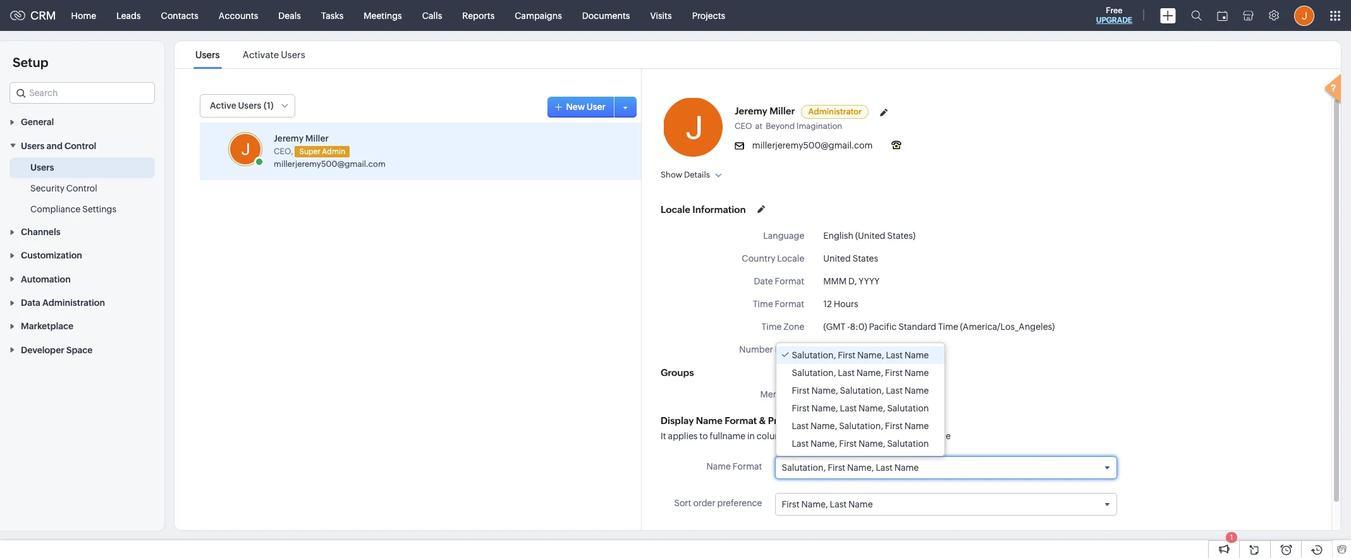 Task type: locate. For each thing, give the bounding box(es) containing it.
accounts
[[219, 10, 258, 21]]

control up compliance settings
[[66, 183, 97, 193]]

and inside display name format & preferences it applies to fullname in column of list view, lookup fields and user name
[[891, 431, 906, 441]]

meetings link
[[354, 0, 412, 31]]

0 vertical spatial jeremy
[[735, 106, 767, 116]]

salutation up salutation, first name, last name field
[[887, 439, 929, 449]]

general button
[[0, 110, 164, 134]]

users (1)
[[238, 101, 274, 111]]

applies
[[668, 431, 698, 441]]

1 horizontal spatial miller
[[770, 106, 795, 116]]

jeremy inside jeremy miller ceo, super admin millerjeremy500@gmail.com
[[274, 133, 304, 144]]

0 horizontal spatial jeremy
[[274, 133, 304, 144]]

tree containing salutation, first name, last name
[[776, 343, 945, 456]]

name, inside field
[[801, 500, 828, 510]]

last name, salutation, first name
[[792, 421, 929, 431]]

reports
[[462, 10, 495, 21]]

jeremy for jeremy miller ceo, super admin millerjeremy500@gmail.com
[[274, 133, 304, 144]]

&
[[759, 415, 766, 426]]

0 vertical spatial salutation
[[887, 403, 929, 413]]

1 vertical spatial users link
[[30, 161, 54, 174]]

0 horizontal spatial in
[[747, 431, 755, 441]]

free
[[1106, 6, 1123, 15]]

salutation, first name, last name
[[792, 350, 929, 360], [782, 463, 919, 473]]

tasks link
[[311, 0, 354, 31]]

time
[[753, 299, 773, 309], [761, 322, 782, 332], [938, 322, 958, 332]]

calendar image
[[1217, 10, 1228, 21]]

locale information
[[661, 204, 746, 215]]

name
[[905, 350, 929, 360], [905, 368, 929, 378], [905, 386, 929, 396], [696, 415, 723, 426], [905, 421, 929, 431], [707, 462, 731, 472], [894, 463, 919, 473], [848, 500, 873, 510]]

1 horizontal spatial in
[[797, 389, 804, 400]]

locale down language
[[777, 254, 804, 264]]

to
[[699, 431, 708, 441]]

salutation, first name, last name inside field
[[782, 463, 919, 473]]

time down date
[[753, 299, 773, 309]]

accounts link
[[209, 0, 268, 31]]

millerjeremy500@gmail.com down admin
[[274, 159, 386, 169]]

0 vertical spatial locale
[[661, 204, 690, 215]]

in inside display name format & preferences it applies to fullname in column of list view, lookup fields and user name
[[747, 431, 755, 441]]

first inside field
[[782, 500, 799, 510]]

- up 'first name, last name, salutation' on the right of the page
[[823, 389, 826, 400]]

contacts
[[161, 10, 198, 21]]

activate users
[[243, 49, 305, 60]]

miller up beyond
[[770, 106, 795, 116]]

tree
[[776, 343, 945, 456]]

users right activate on the top
[[281, 49, 305, 60]]

users link
[[193, 49, 222, 60], [30, 161, 54, 174]]

users and control region
[[0, 157, 164, 220]]

format for date
[[775, 276, 804, 286]]

format for time
[[775, 299, 804, 309]]

salutation, down list
[[782, 463, 826, 473]]

format down zone
[[775, 345, 804, 355]]

english (united states)
[[823, 231, 916, 241]]

0 horizontal spatial users link
[[30, 161, 54, 174]]

customization button
[[0, 243, 164, 267]]

0 vertical spatial millerjeremy500@gmail.com
[[752, 140, 873, 150]]

users down general
[[21, 141, 45, 151]]

users link for activate users link
[[193, 49, 222, 60]]

salutation
[[887, 403, 929, 413], [887, 439, 929, 449]]

active
[[210, 101, 236, 111]]

control inside region
[[66, 183, 97, 193]]

users link down contacts
[[193, 49, 222, 60]]

jeremy
[[735, 106, 767, 116], [274, 133, 304, 144]]

admin
[[322, 147, 345, 156]]

1 horizontal spatial jeremy
[[735, 106, 767, 116]]

in right the member
[[797, 389, 804, 400]]

1 vertical spatial and
[[891, 431, 906, 441]]

1 vertical spatial jeremy
[[274, 133, 304, 144]]

automation
[[21, 274, 71, 284]]

of
[[790, 431, 798, 441]]

details
[[684, 170, 710, 180]]

format up fullname
[[725, 415, 757, 426]]

member in
[[760, 389, 804, 400]]

free upgrade
[[1096, 6, 1132, 25]]

miller
[[770, 106, 795, 116], [305, 133, 329, 144]]

0 horizontal spatial miller
[[305, 133, 329, 144]]

0 vertical spatial -
[[847, 322, 850, 332]]

salutation, inside field
[[782, 463, 826, 473]]

name inside salutation, first name, last name field
[[894, 463, 919, 473]]

1 vertical spatial salutation
[[887, 439, 929, 449]]

1 vertical spatial in
[[747, 431, 755, 441]]

and down general
[[46, 141, 63, 151]]

information
[[692, 204, 746, 215]]

salutation up "user"
[[887, 403, 929, 413]]

1 salutation from the top
[[887, 403, 929, 413]]

users link for the security control link
[[30, 161, 54, 174]]

time for time zone
[[761, 322, 782, 332]]

1 horizontal spatial millerjeremy500@gmail.com
[[752, 140, 873, 150]]

settings
[[82, 204, 116, 214]]

control inside dropdown button
[[64, 141, 96, 151]]

deals
[[278, 10, 301, 21]]

-
[[847, 322, 850, 332], [823, 389, 826, 400]]

2 salutation from the top
[[887, 439, 929, 449]]

mmm d, yyyy
[[823, 276, 880, 286]]

in left column
[[747, 431, 755, 441]]

millerjeremy500@gmail.com
[[752, 140, 873, 150], [274, 159, 386, 169]]

search image
[[1191, 10, 1202, 21]]

1 horizontal spatial users link
[[193, 49, 222, 60]]

and left "user"
[[891, 431, 906, 441]]

leads link
[[106, 0, 151, 31]]

millerjeremy500@gmail.com down beyond imagination link
[[752, 140, 873, 150]]

1 vertical spatial control
[[66, 183, 97, 193]]

1 vertical spatial millerjeremy500@gmail.com
[[274, 159, 386, 169]]

format up zone
[[775, 299, 804, 309]]

salutation for last name, first name, salutation
[[887, 439, 929, 449]]

users
[[195, 49, 220, 60], [281, 49, 305, 60], [21, 141, 45, 151], [30, 162, 54, 172]]

0 horizontal spatial and
[[46, 141, 63, 151]]

(gmt -8:0) pacific standard time (america/los_angeles)
[[823, 322, 1055, 332]]

in
[[797, 389, 804, 400], [747, 431, 755, 441]]

country
[[742, 254, 775, 264]]

None field
[[9, 82, 155, 104]]

users link up the security
[[30, 161, 54, 174]]

jeremy up ceo
[[735, 106, 767, 116]]

1 vertical spatial locale
[[777, 254, 804, 264]]

1 vertical spatial salutation, first name, last name
[[782, 463, 919, 473]]

at
[[755, 121, 763, 131]]

0 horizontal spatial locale
[[661, 204, 690, 215]]

fullname
[[710, 431, 746, 441]]

salutation, first name, last name up salutation, last name, first name
[[792, 350, 929, 360]]

salutation, first name, last name down 'last name, first name, salutation'
[[782, 463, 919, 473]]

preference
[[717, 498, 762, 508]]

security control
[[30, 183, 97, 193]]

jeremy up ceo,
[[274, 133, 304, 144]]

and inside users and control dropdown button
[[46, 141, 63, 151]]

sort
[[674, 498, 691, 508]]

1 vertical spatial -
[[823, 389, 826, 400]]

1 horizontal spatial locale
[[777, 254, 804, 264]]

miller inside jeremy miller ceo, super admin millerjeremy500@gmail.com
[[305, 133, 329, 144]]

users up the security
[[30, 162, 54, 172]]

1 horizontal spatial and
[[891, 431, 906, 441]]

Search text field
[[10, 83, 154, 103]]

developer
[[21, 345, 64, 355]]

0 horizontal spatial millerjeremy500@gmail.com
[[274, 159, 386, 169]]

create menu element
[[1153, 0, 1184, 31]]

user
[[587, 101, 606, 112]]

beyond
[[766, 121, 795, 131]]

last inside field
[[830, 500, 847, 510]]

locale down show at top
[[661, 204, 690, 215]]

list
[[184, 41, 317, 68]]

profile element
[[1287, 0, 1322, 31]]

control down general dropdown button
[[64, 141, 96, 151]]

administrator
[[808, 107, 862, 116]]

0 vertical spatial miller
[[770, 106, 795, 116]]

0 vertical spatial control
[[64, 141, 96, 151]]

miller up the super
[[305, 133, 329, 144]]

hours
[[834, 299, 858, 309]]

- right (gmt
[[847, 322, 850, 332]]

time left zone
[[761, 322, 782, 332]]

last
[[886, 350, 903, 360], [838, 368, 855, 378], [886, 386, 903, 396], [840, 403, 857, 413], [792, 421, 809, 431], [792, 439, 809, 449], [876, 463, 893, 473], [830, 500, 847, 510]]

miller for jeremy miller
[[770, 106, 795, 116]]

1 vertical spatial miller
[[305, 133, 329, 144]]

time right "standard"
[[938, 322, 958, 332]]

0 vertical spatial and
[[46, 141, 63, 151]]

format down fullname
[[733, 462, 762, 472]]

miller for jeremy miller ceo, super admin millerjeremy500@gmail.com
[[305, 133, 329, 144]]

projects
[[692, 10, 725, 21]]

format up the time format in the right of the page
[[775, 276, 804, 286]]

last name, first name, salutation
[[792, 439, 929, 449]]

control
[[64, 141, 96, 151], [66, 183, 97, 193]]

0 vertical spatial users link
[[193, 49, 222, 60]]

create menu image
[[1160, 8, 1176, 23]]



Task type: describe. For each thing, give the bounding box(es) containing it.
marketplace
[[21, 321, 73, 332]]

time zone
[[761, 322, 804, 332]]

reports link
[[452, 0, 505, 31]]

imagination
[[796, 121, 842, 131]]

number
[[739, 345, 773, 355]]

format for number
[[775, 345, 804, 355]]

format inside display name format & preferences it applies to fullname in column of list view, lookup fields and user name
[[725, 415, 757, 426]]

date format
[[754, 276, 804, 286]]

visits link
[[640, 0, 682, 31]]

list
[[800, 431, 812, 441]]

groups
[[661, 367, 694, 378]]

upgrade
[[1096, 16, 1132, 25]]

security
[[30, 183, 64, 193]]

jeremy miller
[[735, 106, 795, 116]]

1 horizontal spatial -
[[847, 322, 850, 332]]

pacific
[[869, 322, 897, 332]]

developer space button
[[0, 338, 164, 361]]

marketplace button
[[0, 314, 164, 338]]

automation button
[[0, 267, 164, 291]]

lookup
[[836, 431, 865, 441]]

order
[[693, 498, 715, 508]]

deals link
[[268, 0, 311, 31]]

ceo,
[[274, 146, 293, 156]]

search element
[[1184, 0, 1209, 31]]

ceo at beyond imagination
[[735, 121, 842, 131]]

column
[[757, 431, 788, 441]]

it
[[661, 431, 666, 441]]

number format
[[739, 345, 804, 355]]

users down contacts
[[195, 49, 220, 60]]

users and control button
[[0, 134, 164, 157]]

(united
[[855, 231, 885, 241]]

list containing users
[[184, 41, 317, 68]]

profile image
[[1294, 5, 1314, 26]]

salutation for first name, last name, salutation
[[887, 403, 929, 413]]

documents
[[582, 10, 630, 21]]

salutation, down zone
[[792, 350, 836, 360]]

united states
[[823, 254, 878, 264]]

documents link
[[572, 0, 640, 31]]

language
[[763, 231, 804, 241]]

First Name, Last Name field
[[775, 494, 1117, 515]]

show details
[[661, 170, 710, 180]]

beyond imagination link
[[766, 121, 845, 131]]

data
[[21, 298, 40, 308]]

users and control
[[21, 141, 96, 151]]

data administration button
[[0, 291, 164, 314]]

activate users link
[[241, 49, 307, 60]]

standard
[[898, 322, 936, 332]]

12 hours
[[823, 299, 858, 309]]

show details link
[[661, 170, 722, 180]]

first inside field
[[828, 463, 845, 473]]

home
[[71, 10, 96, 21]]

home link
[[61, 0, 106, 31]]

display
[[661, 415, 694, 426]]

show
[[661, 170, 682, 180]]

name, inside field
[[847, 463, 874, 473]]

name inside display name format & preferences it applies to fullname in column of list view, lookup fields and user name
[[696, 415, 723, 426]]

salutation, down 'first name, last name, salutation' on the right of the page
[[839, 421, 883, 431]]

customization
[[21, 251, 82, 261]]

crm link
[[10, 9, 56, 22]]

time for time format
[[753, 299, 773, 309]]

(gmt
[[823, 322, 846, 332]]

new
[[566, 101, 585, 112]]

channels button
[[0, 220, 164, 243]]

active users (1)
[[210, 101, 274, 111]]

fields
[[866, 431, 889, 441]]

compliance settings
[[30, 204, 116, 214]]

jeremy miller ceo, super admin millerjeremy500@gmail.com
[[274, 133, 386, 169]]

setup
[[13, 55, 48, 70]]

users inside dropdown button
[[21, 141, 45, 151]]

member
[[760, 389, 795, 400]]

user
[[908, 431, 926, 441]]

date
[[754, 276, 773, 286]]

tasks
[[321, 10, 343, 21]]

compliance
[[30, 204, 81, 214]]

new user button
[[547, 96, 618, 117]]

campaigns link
[[505, 0, 572, 31]]

0 vertical spatial in
[[797, 389, 804, 400]]

jeremy for jeremy miller
[[735, 106, 767, 116]]

general
[[21, 117, 54, 127]]

time format
[[753, 299, 804, 309]]

developer space
[[21, 345, 93, 355]]

Salutation, First Name, Last Name field
[[775, 457, 1117, 479]]

0 vertical spatial salutation, first name, last name
[[792, 350, 929, 360]]

salutation, last name, first name
[[792, 368, 929, 378]]

crm
[[30, 9, 56, 22]]

format for name
[[733, 462, 762, 472]]

8:0)
[[850, 322, 867, 332]]

name inside first name, last name field
[[848, 500, 873, 510]]

states
[[853, 254, 878, 264]]

yyyy
[[859, 276, 880, 286]]

name format
[[707, 462, 762, 472]]

salutation, up the member in
[[792, 368, 836, 378]]

users inside region
[[30, 162, 54, 172]]

1
[[1230, 534, 1233, 541]]

0 horizontal spatial -
[[823, 389, 826, 400]]

salutation, down salutation, last name, first name
[[840, 386, 884, 396]]

channels
[[21, 227, 60, 237]]

country locale
[[742, 254, 804, 264]]

leads
[[116, 10, 141, 21]]

contacts link
[[151, 0, 209, 31]]

space
[[66, 345, 93, 355]]

(america/los_angeles)
[[960, 322, 1055, 332]]

first name, salutation, last name
[[792, 386, 929, 396]]

administration
[[42, 298, 105, 308]]

last inside field
[[876, 463, 893, 473]]

mmm
[[823, 276, 847, 286]]



Task type: vqa. For each thing, say whether or not it's contained in the screenshot.
edit page layout link
no



